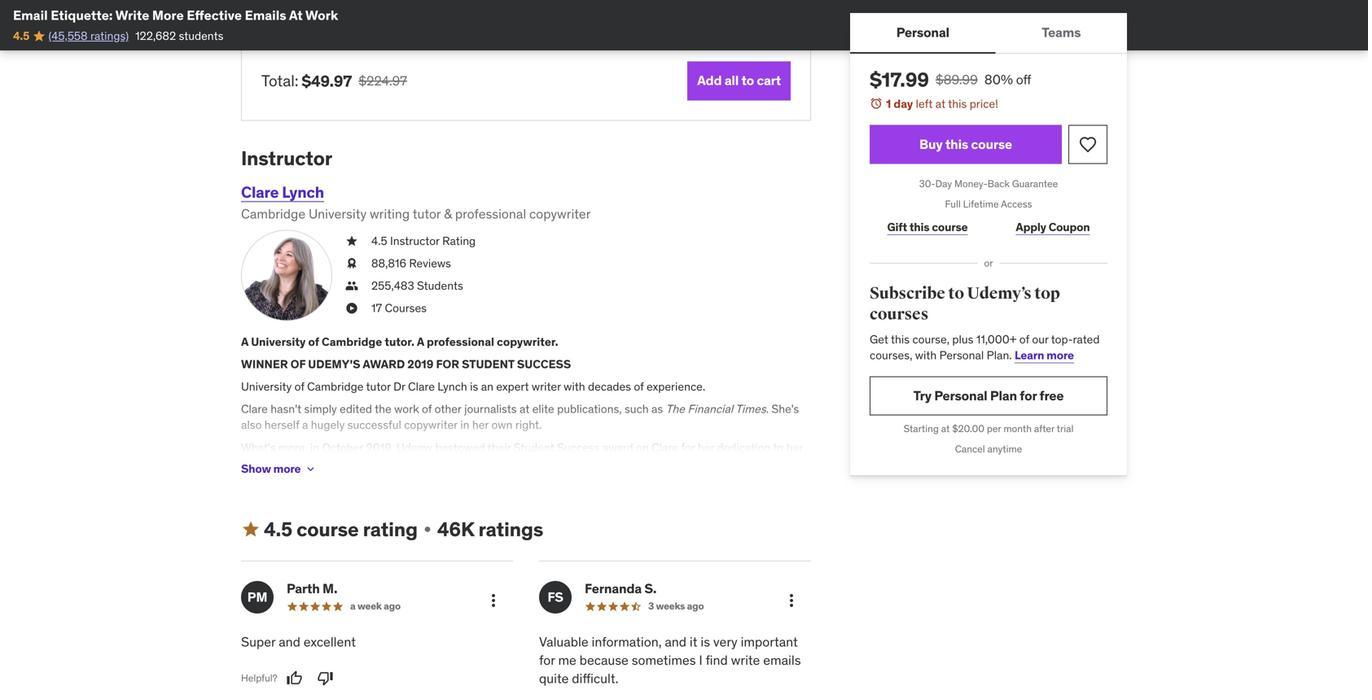 Task type: locate. For each thing, give the bounding box(es) containing it.
fernanda s.
[[585, 581, 657, 597]]

her down journalists on the left of page
[[472, 418, 489, 433]]

off
[[1016, 71, 1031, 88]]

0 horizontal spatial instructor
[[241, 146, 332, 170]]

professional
[[455, 206, 526, 222], [427, 335, 494, 349]]

lynch inside clare lynch cambridge university writing tutor & professional copywriter
[[282, 183, 324, 202]]

0 horizontal spatial ago
[[384, 600, 401, 613]]

writing
[[370, 206, 410, 222]]

day
[[935, 178, 952, 190]]

to inside button
[[741, 72, 754, 89]]

0 vertical spatial personal
[[896, 24, 950, 41]]

with up the publications,
[[564, 380, 585, 394]]

0 horizontal spatial in
[[310, 440, 319, 455]]

4.5 right medium image
[[264, 517, 292, 542]]

0 vertical spatial more
[[1047, 348, 1074, 363]]

is inside a university of cambridge tutor. a professional copywriter. winner of udemy's award 2019 for student success university of cambridge tutor dr clare lynch is an expert writer with decades of experience.
[[470, 380, 478, 394]]

medium image
[[241, 520, 261, 540]]

bestowed
[[435, 440, 485, 455]]

0 vertical spatial copywriter
[[529, 206, 591, 222]]

her
[[472, 418, 489, 433], [698, 440, 714, 455], [786, 440, 803, 455]]

gift this course
[[887, 220, 968, 234]]

decades
[[588, 380, 631, 394]]

0 horizontal spatial is
[[470, 380, 478, 394]]

$20.00
[[952, 423, 985, 435]]

personal up "$17.99"
[[896, 24, 950, 41]]

0 vertical spatial with
[[915, 348, 937, 363]]

at right left
[[936, 97, 946, 111]]

.
[[766, 402, 769, 417]]

cambridge inside clare lynch cambridge university writing tutor & professional copywriter
[[241, 206, 306, 222]]

mark review by parth m. as helpful image
[[286, 671, 303, 687]]

experience.
[[647, 380, 705, 394]]

3
[[648, 600, 654, 613]]

for inside valuable information, and it is very important for me because sometimes i find write emails quite difficult.
[[539, 652, 555, 669]]

her left dedication
[[698, 440, 714, 455]]

1 and from the left
[[279, 634, 300, 651]]

0 horizontal spatial a
[[302, 418, 308, 433]]

0 vertical spatial in
[[460, 418, 469, 433]]

wishlist image
[[1078, 135, 1098, 154]]

0 horizontal spatial copywriter
[[404, 418, 458, 433]]

0 horizontal spatial her
[[472, 418, 489, 433]]

writer
[[532, 380, 561, 394]]

additional actions for review by parth m. image
[[484, 591, 503, 611]]

m.
[[323, 581, 337, 597]]

1 horizontal spatial a
[[417, 335, 424, 349]]

udemy's
[[308, 357, 360, 372]]

this for get
[[891, 332, 910, 347]]

october
[[322, 440, 363, 455]]

0 horizontal spatial lynch
[[282, 183, 324, 202]]

2 horizontal spatial course
[[971, 136, 1012, 153]]

excellent
[[304, 634, 356, 651]]

gift
[[887, 220, 907, 234]]

this for buy
[[945, 136, 968, 153]]

because
[[580, 652, 629, 669]]

a left week
[[350, 600, 355, 613]]

cambridge down udemy's
[[307, 380, 364, 394]]

ago right week
[[384, 600, 401, 613]]

students
[[417, 279, 463, 293]]

to right all
[[741, 72, 754, 89]]

copywriter inside clare lynch cambridge university writing tutor & professional copywriter
[[529, 206, 591, 222]]

88,816 reviews
[[371, 256, 451, 271]]

a right tutor.
[[417, 335, 424, 349]]

1 vertical spatial to
[[948, 284, 964, 304]]

tutor
[[413, 206, 441, 222], [366, 380, 391, 394]]

46k ratings
[[437, 517, 543, 542]]

1 horizontal spatial tutor
[[413, 206, 441, 222]]

1 horizontal spatial a
[[350, 600, 355, 613]]

learn more link
[[1015, 348, 1074, 363]]

to inside what's more, in october 2019, udemy bestowed their student success award on clare for her dedication to her udemy students.
[[773, 440, 784, 455]]

show more button
[[241, 453, 317, 486]]

0 horizontal spatial a
[[241, 335, 248, 349]]

clare lynch image
[[241, 230, 332, 321]]

udemy right 2019,
[[397, 440, 433, 455]]

2 horizontal spatial 4.5
[[371, 234, 387, 248]]

1 horizontal spatial ago
[[687, 600, 704, 613]]

0 horizontal spatial tutor
[[366, 380, 391, 394]]

2 horizontal spatial her
[[786, 440, 803, 455]]

0 vertical spatial professional
[[455, 206, 526, 222]]

ago for and
[[687, 600, 704, 613]]

1 vertical spatial copywriter
[[404, 418, 458, 433]]

0 horizontal spatial more
[[273, 462, 301, 476]]

1 vertical spatial for
[[681, 440, 695, 455]]

to inside the subscribe to udemy's top courses
[[948, 284, 964, 304]]

write
[[115, 7, 149, 24]]

1 horizontal spatial and
[[665, 634, 687, 651]]

email etiquette: write more effective emails at work
[[13, 7, 338, 24]]

0 horizontal spatial and
[[279, 634, 300, 651]]

ago right weeks
[[687, 600, 704, 613]]

this right buy
[[945, 136, 968, 153]]

0 horizontal spatial with
[[564, 380, 585, 394]]

ratings)
[[90, 28, 129, 43]]

1 vertical spatial in
[[310, 440, 319, 455]]

cambridge down clare lynch link
[[241, 206, 306, 222]]

1 horizontal spatial for
[[681, 440, 695, 455]]

for inside what's more, in october 2019, udemy bestowed their student success award on clare for her dedication to her udemy students.
[[681, 440, 695, 455]]

1 vertical spatial professional
[[427, 335, 494, 349]]

what's
[[241, 440, 276, 455]]

student
[[514, 440, 554, 455]]

1 horizontal spatial lynch
[[438, 380, 467, 394]]

1 vertical spatial instructor
[[390, 234, 440, 248]]

emails
[[763, 652, 801, 669]]

. she's also herself a hugely successful copywriter in her own right.
[[241, 402, 799, 433]]

professional up for
[[427, 335, 494, 349]]

mark review by parth m. as unhelpful image
[[317, 671, 334, 687]]

award
[[363, 357, 405, 372]]

edited
[[340, 402, 372, 417]]

xsmall image for 17 courses
[[345, 301, 358, 317]]

2 vertical spatial 4.5
[[264, 517, 292, 542]]

university up winner
[[251, 335, 306, 349]]

2 vertical spatial at
[[941, 423, 950, 435]]

plus
[[952, 332, 974, 347]]

0 vertical spatial course
[[971, 136, 1012, 153]]

2 horizontal spatial for
[[1020, 388, 1037, 404]]

i
[[699, 652, 703, 669]]

and right super
[[279, 634, 300, 651]]

day
[[894, 97, 913, 111]]

this inside "buy this course" button
[[945, 136, 968, 153]]

to left "udemy's"
[[948, 284, 964, 304]]

all
[[725, 72, 739, 89]]

for up quite
[[539, 652, 555, 669]]

professional inside clare lynch cambridge university writing tutor & professional copywriter
[[455, 206, 526, 222]]

0 vertical spatial udemy
[[397, 440, 433, 455]]

an
[[481, 380, 494, 394]]

courses
[[870, 305, 929, 325]]

with
[[915, 348, 937, 363], [564, 380, 585, 394]]

1 horizontal spatial to
[[773, 440, 784, 455]]

1 horizontal spatial in
[[460, 418, 469, 433]]

(45,558 ratings)
[[49, 28, 129, 43]]

0 vertical spatial 4.5
[[13, 28, 29, 43]]

1 vertical spatial udemy
[[241, 456, 277, 471]]

cambridge up udemy's
[[322, 335, 382, 349]]

per
[[987, 423, 1001, 435]]

valuable information, and it is very important for me because sometimes i find write emails quite difficult.
[[539, 634, 801, 687]]

0 vertical spatial is
[[470, 380, 478, 394]]

1 vertical spatial lynch
[[438, 380, 467, 394]]

this for gift
[[910, 220, 930, 234]]

clare lynch cambridge university writing tutor & professional copywriter
[[241, 183, 591, 222]]

4.5 instructor rating
[[371, 234, 476, 248]]

this inside get this course, plus 11,000+ of our top-rated courses, with personal plan.
[[891, 332, 910, 347]]

and
[[279, 634, 300, 651], [665, 634, 687, 651]]

in up the bestowed
[[460, 418, 469, 433]]

1 vertical spatial 4.5
[[371, 234, 387, 248]]

university down winner
[[241, 380, 292, 394]]

this down $89.99 in the right of the page
[[948, 97, 967, 111]]

tutor left & on the left top of the page
[[413, 206, 441, 222]]

1 horizontal spatial is
[[701, 634, 710, 651]]

2 horizontal spatial to
[[948, 284, 964, 304]]

4.5 down email
[[13, 28, 29, 43]]

0 horizontal spatial to
[[741, 72, 754, 89]]

cambridge
[[241, 206, 306, 222], [322, 335, 382, 349], [307, 380, 364, 394]]

personal down plus
[[940, 348, 984, 363]]

such
[[625, 402, 649, 417]]

1 vertical spatial more
[[273, 462, 301, 476]]

4.5 up 88,816
[[371, 234, 387, 248]]

teams button
[[996, 13, 1127, 52]]

tutor left dr
[[366, 380, 391, 394]]

for left free
[[1020, 388, 1037, 404]]

university left 'writing'
[[309, 206, 367, 222]]

1 horizontal spatial course
[[932, 220, 968, 234]]

professional up rating
[[455, 206, 526, 222]]

1 vertical spatial tutor
[[366, 380, 391, 394]]

rating
[[363, 517, 418, 542]]

2 vertical spatial for
[[539, 652, 555, 669]]

and left it
[[665, 634, 687, 651]]

0 horizontal spatial course
[[297, 517, 359, 542]]

4.5
[[13, 28, 29, 43], [371, 234, 387, 248], [264, 517, 292, 542]]

0 horizontal spatial for
[[539, 652, 555, 669]]

additional actions for review by fernanda s. image
[[782, 591, 801, 611]]

2 vertical spatial cambridge
[[307, 380, 364, 394]]

tutor inside a university of cambridge tutor. a professional copywriter. winner of udemy's award 2019 for student success university of cambridge tutor dr clare lynch is an expert writer with decades of experience.
[[366, 380, 391, 394]]

of right work
[[422, 402, 432, 417]]

1 horizontal spatial more
[[1047, 348, 1074, 363]]

2 vertical spatial course
[[297, 517, 359, 542]]

at inside starting at $20.00 per month after trial cancel anytime
[[941, 423, 950, 435]]

1 vertical spatial is
[[701, 634, 710, 651]]

of
[[291, 357, 306, 372]]

0 vertical spatial tutor
[[413, 206, 441, 222]]

me
[[558, 652, 576, 669]]

2019,
[[366, 440, 394, 455]]

2 vertical spatial to
[[773, 440, 784, 455]]

with down the course,
[[915, 348, 937, 363]]

xsmall image
[[345, 233, 358, 249], [345, 256, 358, 272], [345, 278, 358, 294], [345, 301, 358, 317], [421, 523, 434, 536]]

try personal plan for free link
[[870, 377, 1108, 416]]

for down the
[[681, 440, 695, 455]]

0 vertical spatial for
[[1020, 388, 1037, 404]]

more down the more,
[[273, 462, 301, 476]]

course up m.
[[297, 517, 359, 542]]

a down simply
[[302, 418, 308, 433]]

1 vertical spatial with
[[564, 380, 585, 394]]

course down full
[[932, 220, 968, 234]]

this up courses,
[[891, 332, 910, 347]]

elite
[[532, 402, 554, 417]]

super and excellent
[[241, 634, 356, 651]]

at up 'right.'
[[520, 402, 530, 417]]

0 horizontal spatial 4.5
[[13, 28, 29, 43]]

is left an
[[470, 380, 478, 394]]

more inside button
[[273, 462, 301, 476]]

gift this course link
[[870, 211, 985, 244]]

2 ago from the left
[[687, 600, 704, 613]]

0 vertical spatial a
[[302, 418, 308, 433]]

2 and from the left
[[665, 634, 687, 651]]

1 horizontal spatial instructor
[[390, 234, 440, 248]]

is right it
[[701, 634, 710, 651]]

tab list
[[850, 13, 1127, 54]]

0 vertical spatial lynch
[[282, 183, 324, 202]]

back
[[988, 178, 1010, 190]]

in up "students."
[[310, 440, 319, 455]]

instructor up clare lynch link
[[241, 146, 332, 170]]

xsmall image for 88,816 reviews
[[345, 256, 358, 272]]

at
[[289, 7, 303, 24]]

course up back at right top
[[971, 136, 1012, 153]]

1 horizontal spatial with
[[915, 348, 937, 363]]

instructor up "88,816 reviews"
[[390, 234, 440, 248]]

starting at $20.00 per month after trial cancel anytime
[[904, 423, 1074, 455]]

what's more, in october 2019, udemy bestowed their student success award on clare for her dedication to her udemy students.
[[241, 440, 803, 471]]

own
[[491, 418, 513, 433]]

1 horizontal spatial her
[[698, 440, 714, 455]]

0 vertical spatial to
[[741, 72, 754, 89]]

at left $20.00
[[941, 423, 950, 435]]

course inside button
[[971, 136, 1012, 153]]

1 horizontal spatial 4.5
[[264, 517, 292, 542]]

as
[[652, 402, 663, 417]]

pm
[[247, 589, 267, 606]]

udemy down the what's
[[241, 456, 277, 471]]

valuable
[[539, 634, 589, 651]]

more down top-
[[1047, 348, 1074, 363]]

4.5 for 4.5 instructor rating
[[371, 234, 387, 248]]

a up winner
[[241, 335, 248, 349]]

1 vertical spatial course
[[932, 220, 968, 234]]

$224.97
[[358, 72, 407, 89]]

2 vertical spatial university
[[241, 380, 292, 394]]

0 vertical spatial cambridge
[[241, 206, 306, 222]]

xsmall image for 255,483 students
[[345, 278, 358, 294]]

this
[[948, 97, 967, 111], [945, 136, 968, 153], [910, 220, 930, 234], [891, 332, 910, 347]]

student
[[462, 357, 515, 372]]

1 vertical spatial personal
[[940, 348, 984, 363]]

to right dedication
[[773, 440, 784, 455]]

0 vertical spatial university
[[309, 206, 367, 222]]

courses,
[[870, 348, 912, 363]]

guarantee
[[1012, 178, 1058, 190]]

this inside gift this course link
[[910, 220, 930, 234]]

in inside . she's also herself a hugely successful copywriter in her own right.
[[460, 418, 469, 433]]

personal up $20.00
[[934, 388, 987, 404]]

personal inside get this course, plus 11,000+ of our top-rated courses, with personal plan.
[[940, 348, 984, 363]]

1 ago from the left
[[384, 600, 401, 613]]

of left our
[[1019, 332, 1029, 347]]

her down the she's
[[786, 440, 803, 455]]

month
[[1004, 423, 1032, 435]]

this right gift
[[910, 220, 930, 234]]

1 horizontal spatial copywriter
[[529, 206, 591, 222]]

2 vertical spatial personal
[[934, 388, 987, 404]]

show more
[[241, 462, 301, 476]]



Task type: vqa. For each thing, say whether or not it's contained in the screenshot.
'Course content' BUTTON
no



Task type: describe. For each thing, give the bounding box(es) containing it.
success
[[557, 440, 600, 455]]

the
[[666, 402, 685, 417]]

financial
[[688, 402, 733, 417]]

and inside valuable information, and it is very important for me because sometimes i find write emails quite difficult.
[[665, 634, 687, 651]]

students.
[[280, 456, 327, 471]]

simply
[[304, 402, 337, 417]]

starting
[[904, 423, 939, 435]]

information,
[[592, 634, 662, 651]]

ago for excellent
[[384, 600, 401, 613]]

access
[[1001, 198, 1032, 210]]

0 horizontal spatial udemy
[[241, 456, 277, 471]]

right.
[[515, 418, 542, 433]]

it
[[690, 634, 698, 651]]

4.5 for 4.5 course rating
[[264, 517, 292, 542]]

ratings
[[478, 517, 543, 542]]

hasn't
[[271, 402, 301, 417]]

she's
[[772, 402, 799, 417]]

on
[[636, 440, 649, 455]]

students
[[179, 28, 223, 43]]

their
[[488, 440, 511, 455]]

apply coupon button
[[998, 211, 1108, 244]]

write
[[731, 652, 760, 669]]

rated
[[1073, 332, 1100, 347]]

parth m.
[[287, 581, 337, 597]]

255,483 students
[[371, 279, 463, 293]]

122,682 students
[[135, 28, 223, 43]]

for
[[436, 357, 459, 372]]

udemy's
[[967, 284, 1032, 304]]

personal inside button
[[896, 24, 950, 41]]

week
[[357, 600, 382, 613]]

1 a from the left
[[241, 335, 248, 349]]

of up the such
[[634, 380, 644, 394]]

tab list containing personal
[[850, 13, 1127, 54]]

parth
[[287, 581, 320, 597]]

plan
[[990, 388, 1017, 404]]

buy this course button
[[870, 125, 1062, 164]]

30-
[[919, 178, 935, 190]]

tutor.
[[385, 335, 415, 349]]

17
[[371, 301, 382, 316]]

course for gift this course
[[932, 220, 968, 234]]

successful
[[348, 418, 401, 433]]

in inside what's more, in october 2019, udemy bestowed their student success award on clare for her dedication to her udemy students.
[[310, 440, 319, 455]]

with inside a university of cambridge tutor. a professional copywriter. winner of udemy's award 2019 for student success university of cambridge tutor dr clare lynch is an expert writer with decades of experience.
[[564, 380, 585, 394]]

1 vertical spatial university
[[251, 335, 306, 349]]

dedication
[[717, 440, 771, 455]]

2 a from the left
[[417, 335, 424, 349]]

expert
[[496, 380, 529, 394]]

more for learn more
[[1047, 348, 1074, 363]]

lynch inside a university of cambridge tutor. a professional copywriter. winner of udemy's award 2019 for student success university of cambridge tutor dr clare lynch is an expert writer with decades of experience.
[[438, 380, 467, 394]]

is inside valuable information, and it is very important for me because sometimes i find write emails quite difficult.
[[701, 634, 710, 651]]

122,682
[[135, 28, 176, 43]]

coupon
[[1049, 220, 1090, 234]]

other
[[435, 402, 461, 417]]

times
[[736, 402, 766, 417]]

professional inside a university of cambridge tutor. a professional copywriter. winner of udemy's award 2019 for student success university of cambridge tutor dr clare lynch is an expert writer with decades of experience.
[[427, 335, 494, 349]]

0 vertical spatial at
[[936, 97, 946, 111]]

of up udemy's
[[308, 335, 319, 349]]

$17.99
[[870, 68, 929, 92]]

clare inside clare lynch cambridge university writing tutor & professional copywriter
[[241, 183, 279, 202]]

award
[[603, 440, 633, 455]]

buy
[[919, 136, 943, 153]]

1
[[886, 97, 891, 111]]

1 vertical spatial at
[[520, 402, 530, 417]]

quite
[[539, 671, 569, 687]]

cart
[[757, 72, 781, 89]]

of down of
[[295, 380, 304, 394]]

add all to cart button
[[687, 61, 791, 100]]

1 vertical spatial a
[[350, 600, 355, 613]]

apply
[[1016, 220, 1046, 234]]

tutor inside clare lynch cambridge university writing tutor & professional copywriter
[[413, 206, 441, 222]]

a university of cambridge tutor. a professional copywriter. winner of udemy's award 2019 for student success university of cambridge tutor dr clare lynch is an expert writer with decades of experience.
[[241, 335, 705, 394]]

sometimes
[[632, 652, 696, 669]]

s.
[[644, 581, 657, 597]]

winner
[[241, 357, 288, 372]]

0 vertical spatial instructor
[[241, 146, 332, 170]]

the
[[375, 402, 392, 417]]

left
[[916, 97, 933, 111]]

price!
[[970, 97, 998, 111]]

emails
[[245, 7, 286, 24]]

xsmall image
[[304, 463, 317, 476]]

apply coupon
[[1016, 220, 1090, 234]]

1 vertical spatial cambridge
[[322, 335, 382, 349]]

work
[[394, 402, 419, 417]]

alarm image
[[870, 97, 883, 110]]

get this course, plus 11,000+ of our top-rated courses, with personal plan.
[[870, 332, 1100, 363]]

helpful?
[[241, 672, 277, 685]]

with inside get this course, plus 11,000+ of our top-rated courses, with personal plan.
[[915, 348, 937, 363]]

of inside get this course, plus 11,000+ of our top-rated courses, with personal plan.
[[1019, 332, 1029, 347]]

try
[[914, 388, 932, 404]]

add
[[697, 72, 722, 89]]

total: $49.97 $224.97
[[261, 71, 407, 91]]

courses
[[385, 301, 427, 316]]

1 horizontal spatial udemy
[[397, 440, 433, 455]]

effective
[[187, 7, 242, 24]]

46k
[[437, 517, 474, 542]]

after
[[1034, 423, 1055, 435]]

course for buy this course
[[971, 136, 1012, 153]]

subscribe to udemy's top courses
[[870, 284, 1060, 325]]

work
[[305, 7, 338, 24]]

lifetime
[[963, 198, 999, 210]]

our
[[1032, 332, 1049, 347]]

a inside . she's also herself a hugely successful copywriter in her own right.
[[302, 418, 308, 433]]

xsmall image for 4.5 instructor rating
[[345, 233, 358, 249]]

money-
[[954, 178, 988, 190]]

university inside clare lynch cambridge university writing tutor & professional copywriter
[[309, 206, 367, 222]]

4.5 for 4.5
[[13, 28, 29, 43]]

copywriter inside . she's also herself a hugely successful copywriter in her own right.
[[404, 418, 458, 433]]

more for show more
[[273, 462, 301, 476]]

success
[[517, 357, 571, 372]]

clare inside what's more, in october 2019, udemy bestowed their student success award on clare for her dedication to her udemy students.
[[652, 440, 678, 455]]

learn more
[[1015, 348, 1074, 363]]

trial
[[1057, 423, 1074, 435]]

88,816
[[371, 256, 406, 271]]

clare inside a university of cambridge tutor. a professional copywriter. winner of udemy's award 2019 for student success university of cambridge tutor dr clare lynch is an expert writer with decades of experience.
[[408, 380, 435, 394]]

1 day left at this price!
[[886, 97, 998, 111]]

herself
[[265, 418, 299, 433]]

free
[[1040, 388, 1064, 404]]

personal button
[[850, 13, 996, 52]]

course,
[[912, 332, 950, 347]]

her inside . she's also herself a hugely successful copywriter in her own right.
[[472, 418, 489, 433]]



